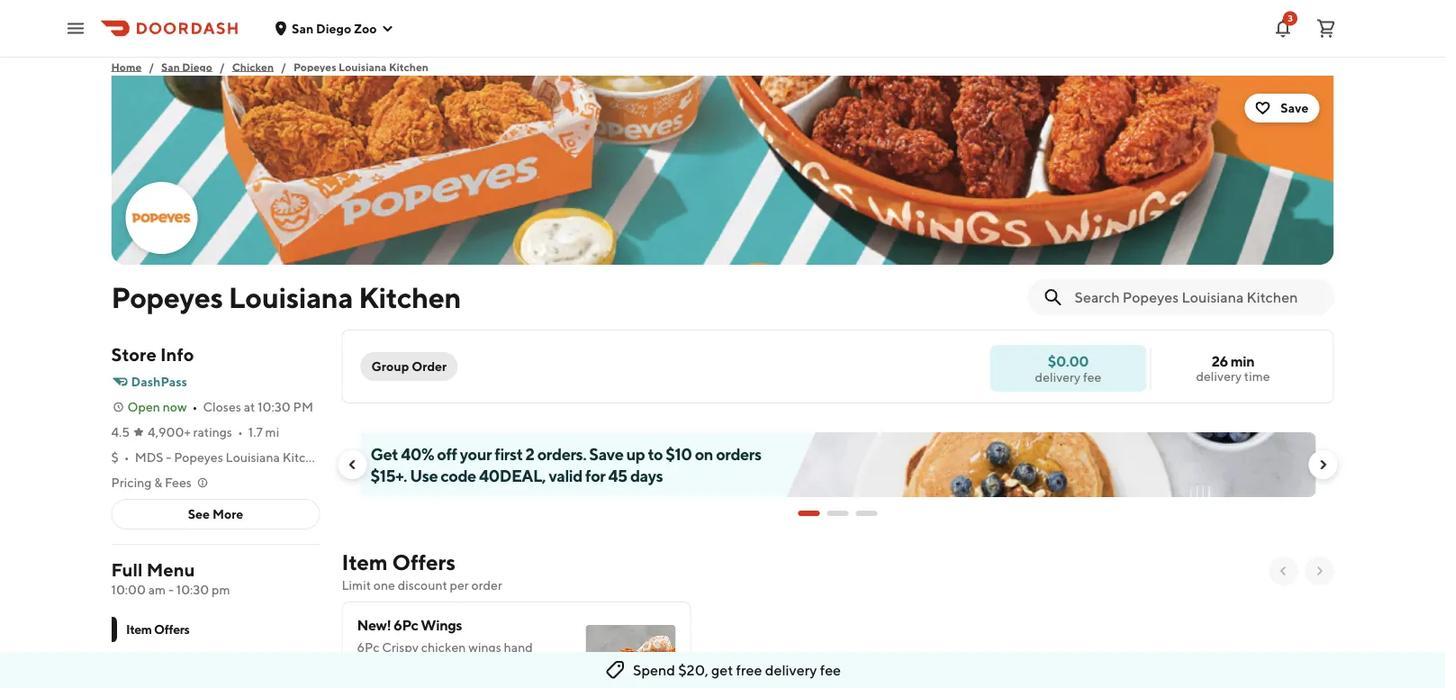 Task type: describe. For each thing, give the bounding box(es) containing it.
delivery inside $0.00 delivery fee
[[1036, 369, 1081, 384]]

new! 6pc wings 6pc crispy chicken wings hand battered and breaded, then tossed in your wing flavor choice.
[[357, 617, 567, 688]]

free
[[736, 662, 763, 679]]

in
[[557, 658, 567, 673]]

on
[[695, 444, 713, 463]]

full
[[111, 559, 143, 581]]

• closes at 10:30 pm
[[192, 399, 313, 414]]

crispy
[[382, 640, 419, 655]]

orders.
[[537, 444, 587, 463]]

flavor
[[415, 676, 447, 688]]

per
[[450, 578, 469, 593]]

2 vertical spatial •
[[124, 450, 129, 465]]

$20,
[[678, 662, 709, 679]]

10:00
[[111, 582, 146, 597]]

1 / from the left
[[149, 60, 154, 73]]

item for item offers limit one discount per order
[[342, 549, 388, 575]]

then
[[487, 658, 514, 673]]

1 vertical spatial san
[[161, 60, 180, 73]]

spend $20, get free delivery fee
[[633, 662, 841, 679]]

see
[[188, 507, 210, 522]]

previous button of carousel image
[[345, 458, 360, 472]]

now
[[163, 399, 187, 414]]

open
[[127, 399, 160, 414]]

4,900+
[[148, 425, 191, 440]]

ratings
[[193, 425, 232, 440]]

save inside get 40% off your first 2 orders. save up to $10 on orders $15+.  use code 40deal, valid for 45 days
[[589, 444, 624, 463]]

off
[[437, 444, 457, 463]]

group order
[[372, 359, 447, 374]]

items
[[181, 654, 212, 669]]

full menu 10:00 am - 10:30 pm
[[111, 559, 230, 597]]

get 40% off your first 2 orders. save up to $10 on orders $15+.  use code 40deal, valid for 45 days
[[371, 444, 762, 485]]

limit
[[342, 578, 371, 593]]

item offers limit one discount per order
[[342, 549, 502, 593]]

pricing & fees button
[[111, 474, 210, 492]]

home
[[111, 60, 142, 73]]

info
[[160, 344, 194, 365]]

at
[[244, 399, 255, 414]]

chicken
[[232, 60, 274, 73]]

2 vertical spatial kitchen
[[283, 450, 327, 465]]

0 horizontal spatial 6pc
[[357, 640, 380, 655]]

popeyes louisiana kitchen
[[111, 280, 461, 314]]

group order button
[[361, 352, 458, 381]]

choice.
[[450, 676, 491, 688]]

26
[[1212, 353, 1229, 370]]

get
[[712, 662, 734, 679]]

item offers heading
[[342, 548, 456, 576]]

0 vertical spatial 6pc
[[394, 617, 418, 634]]

0 items, open order cart image
[[1316, 18, 1338, 39]]

battered
[[357, 658, 407, 673]]

zoo
[[354, 21, 377, 36]]

wings
[[469, 640, 501, 655]]

new!
[[357, 617, 391, 634]]

and
[[410, 658, 431, 673]]

1.7 mi
[[248, 425, 279, 440]]

$ • mds - popeyes louisiana kitchen
[[111, 450, 327, 465]]

item for item offers
[[126, 622, 151, 637]]

previous button of carousel image
[[1277, 564, 1291, 578]]

notification bell image
[[1273, 18, 1294, 39]]

valid
[[549, 466, 583, 485]]

menu
[[147, 559, 195, 581]]

first
[[495, 444, 523, 463]]

min
[[1231, 353, 1255, 370]]

$0.00
[[1048, 352, 1089, 369]]

your inside new! 6pc wings 6pc crispy chicken wings hand battered and breaded, then tossed in your wing flavor choice.
[[357, 676, 383, 688]]

Item Search search field
[[1075, 287, 1320, 307]]

0 vertical spatial •
[[192, 399, 198, 414]]

4.5
[[111, 425, 130, 440]]

2 vertical spatial popeyes
[[174, 450, 223, 465]]

closes
[[203, 399, 241, 414]]

45
[[609, 466, 628, 485]]

hand
[[504, 640, 533, 655]]

$
[[111, 450, 119, 465]]

chicken link
[[232, 58, 274, 76]]

store info
[[111, 344, 194, 365]]

for
[[586, 466, 606, 485]]

offers for item offers
[[154, 622, 189, 637]]

open now
[[127, 399, 187, 414]]

2 horizontal spatial •
[[238, 425, 243, 440]]

wings
[[421, 617, 462, 634]]

group
[[372, 359, 409, 374]]

get
[[371, 444, 398, 463]]



Task type: locate. For each thing, give the bounding box(es) containing it.
$0.00 delivery fee
[[1036, 352, 1102, 384]]

breaded,
[[434, 658, 485, 673]]

1 horizontal spatial san
[[292, 21, 314, 36]]

fee
[[1084, 369, 1102, 384], [820, 662, 841, 679]]

0 horizontal spatial offers
[[154, 622, 189, 637]]

mi
[[265, 425, 279, 440]]

to
[[648, 444, 663, 463]]

kitchen down san diego zoo popup button at the top of page
[[389, 60, 429, 73]]

dashpass
[[131, 374, 187, 389]]

1 vertical spatial kitchen
[[359, 280, 461, 314]]

40%
[[401, 444, 434, 463]]

40deal,
[[479, 466, 546, 485]]

0 vertical spatial popeyes
[[294, 60, 337, 73]]

1 vertical spatial popeyes
[[111, 280, 223, 314]]

san
[[292, 21, 314, 36], [161, 60, 180, 73]]

wing
[[385, 676, 413, 688]]

1 horizontal spatial diego
[[316, 21, 351, 36]]

your down battered on the left bottom of the page
[[357, 676, 383, 688]]

6pc up battered on the left bottom of the page
[[357, 640, 380, 655]]

0 horizontal spatial save
[[589, 444, 624, 463]]

1 horizontal spatial save
[[1281, 100, 1309, 115]]

popeyes up info
[[111, 280, 223, 314]]

orders
[[716, 444, 762, 463]]

item
[[342, 549, 388, 575], [126, 622, 151, 637]]

1 horizontal spatial your
[[460, 444, 492, 463]]

0 vertical spatial san
[[292, 21, 314, 36]]

save up the for
[[589, 444, 624, 463]]

discount
[[398, 578, 448, 593]]

2 vertical spatial louisiana
[[226, 450, 280, 465]]

diego left chicken link in the left of the page
[[182, 60, 212, 73]]

san diego link
[[161, 58, 212, 76]]

1 vertical spatial diego
[[182, 60, 212, 73]]

1 horizontal spatial /
[[220, 60, 225, 73]]

pm
[[293, 399, 313, 414]]

•
[[192, 399, 198, 414], [238, 425, 243, 440], [124, 450, 129, 465]]

mds
[[135, 450, 164, 465]]

1 vertical spatial offers
[[154, 622, 189, 637]]

diego
[[316, 21, 351, 36], [182, 60, 212, 73]]

$15+.
[[371, 466, 407, 485]]

1 horizontal spatial delivery
[[1036, 369, 1081, 384]]

1 horizontal spatial offers
[[392, 549, 456, 575]]

0 horizontal spatial diego
[[182, 60, 212, 73]]

featured
[[126, 654, 178, 669]]

offers up discount
[[392, 549, 456, 575]]

see more
[[188, 507, 244, 522]]

kitchen up group order
[[359, 280, 461, 314]]

2 horizontal spatial /
[[281, 60, 286, 73]]

0 horizontal spatial your
[[357, 676, 383, 688]]

10:30
[[258, 399, 291, 414], [176, 582, 209, 597]]

10:30 inside full menu 10:00 am - 10:30 pm
[[176, 582, 209, 597]]

home / san diego / chicken / popeyes louisiana kitchen
[[111, 60, 429, 73]]

0 vertical spatial diego
[[316, 21, 351, 36]]

1 vertical spatial 10:30
[[176, 582, 209, 597]]

0 vertical spatial -
[[166, 450, 171, 465]]

- inside full menu 10:00 am - 10:30 pm
[[168, 582, 174, 597]]

item up limit
[[342, 549, 388, 575]]

delivery inside 26 min delivery time
[[1197, 369, 1242, 384]]

0 horizontal spatial 10:30
[[176, 582, 209, 597]]

see more button
[[112, 500, 319, 529]]

offers for item offers limit one discount per order
[[392, 549, 456, 575]]

0 vertical spatial save
[[1281, 100, 1309, 115]]

/
[[149, 60, 154, 73], [220, 60, 225, 73], [281, 60, 286, 73]]

1 horizontal spatial fee
[[1084, 369, 1102, 384]]

0 vertical spatial fee
[[1084, 369, 1102, 384]]

3 / from the left
[[281, 60, 286, 73]]

popeyes louisiana kitchen image
[[111, 76, 1334, 265], [127, 184, 196, 252]]

1.7
[[248, 425, 263, 440]]

0 horizontal spatial delivery
[[765, 662, 817, 679]]

1 vertical spatial louisiana
[[229, 280, 353, 314]]

1 vertical spatial your
[[357, 676, 383, 688]]

• right the now
[[192, 399, 198, 414]]

0 horizontal spatial /
[[149, 60, 154, 73]]

/ right chicken
[[281, 60, 286, 73]]

10:30 left pm
[[176, 582, 209, 597]]

store
[[111, 344, 157, 365]]

6pc
[[394, 617, 418, 634], [357, 640, 380, 655]]

delivery
[[1197, 369, 1242, 384], [1036, 369, 1081, 384], [765, 662, 817, 679]]

san diego zoo button
[[274, 21, 395, 36]]

• right $
[[124, 450, 129, 465]]

spend
[[633, 662, 676, 679]]

your inside get 40% off your first 2 orders. save up to $10 on orders $15+.  use code 40deal, valid for 45 days
[[460, 444, 492, 463]]

0 vertical spatial kitchen
[[389, 60, 429, 73]]

offers
[[392, 549, 456, 575], [154, 622, 189, 637]]

0 vertical spatial 10:30
[[258, 399, 291, 414]]

select promotional banner element
[[799, 497, 878, 530]]

10:30 right "at"
[[258, 399, 291, 414]]

open menu image
[[65, 18, 86, 39]]

1 vertical spatial -
[[168, 582, 174, 597]]

time
[[1245, 369, 1271, 384]]

san diego zoo
[[292, 21, 377, 36]]

save down notification bell icon
[[1281, 100, 1309, 115]]

2 horizontal spatial delivery
[[1197, 369, 1242, 384]]

next button of carousel image
[[1313, 564, 1327, 578]]

1 horizontal spatial 10:30
[[258, 399, 291, 414]]

26 min delivery time
[[1197, 353, 1271, 384]]

san right home link
[[161, 60, 180, 73]]

pm
[[212, 582, 230, 597]]

chicken
[[421, 640, 466, 655]]

1 vertical spatial save
[[589, 444, 624, 463]]

2
[[526, 444, 535, 463]]

0 vertical spatial offers
[[392, 549, 456, 575]]

days
[[630, 466, 663, 485]]

1 vertical spatial 6pc
[[357, 640, 380, 655]]

save inside save button
[[1281, 100, 1309, 115]]

1 vertical spatial fee
[[820, 662, 841, 679]]

1 horizontal spatial item
[[342, 549, 388, 575]]

save button
[[1245, 94, 1320, 123]]

0 vertical spatial item
[[342, 549, 388, 575]]

diego left zoo on the left top of the page
[[316, 21, 351, 36]]

tossed
[[517, 658, 554, 673]]

6pc up crispy
[[394, 617, 418, 634]]

0 horizontal spatial san
[[161, 60, 180, 73]]

louisiana
[[339, 60, 387, 73], [229, 280, 353, 314], [226, 450, 280, 465]]

4,900+ ratings •
[[148, 425, 243, 440]]

0 vertical spatial louisiana
[[339, 60, 387, 73]]

offers inside "item offers limit one discount per order"
[[392, 549, 456, 575]]

save
[[1281, 100, 1309, 115], [589, 444, 624, 463]]

featured items button
[[111, 646, 320, 678]]

more
[[212, 507, 244, 522]]

use
[[410, 466, 438, 485]]

featured items
[[126, 654, 212, 669]]

your up code
[[460, 444, 492, 463]]

- right mds
[[166, 450, 171, 465]]

/ right home
[[149, 60, 154, 73]]

1 horizontal spatial •
[[192, 399, 198, 414]]

am
[[148, 582, 166, 597]]

fee inside $0.00 delivery fee
[[1084, 369, 1102, 384]]

3
[[1288, 13, 1293, 23]]

1 horizontal spatial 6pc
[[394, 617, 418, 634]]

• left 1.7 at the left bottom of page
[[238, 425, 243, 440]]

0 horizontal spatial item
[[126, 622, 151, 637]]

0 horizontal spatial •
[[124, 450, 129, 465]]

1 vertical spatial •
[[238, 425, 243, 440]]

popeyes down san diego zoo
[[294, 60, 337, 73]]

$10
[[666, 444, 692, 463]]

item up featured
[[126, 622, 151, 637]]

&
[[154, 475, 162, 490]]

code
[[441, 466, 476, 485]]

next button of carousel image
[[1316, 458, 1331, 472]]

0 vertical spatial your
[[460, 444, 492, 463]]

san up home / san diego / chicken / popeyes louisiana kitchen
[[292, 21, 314, 36]]

/ left chicken link in the left of the page
[[220, 60, 225, 73]]

0 horizontal spatial fee
[[820, 662, 841, 679]]

item inside "item offers limit one discount per order"
[[342, 549, 388, 575]]

your
[[460, 444, 492, 463], [357, 676, 383, 688]]

one
[[374, 578, 395, 593]]

- right am at the bottom of page
[[168, 582, 174, 597]]

2 / from the left
[[220, 60, 225, 73]]

pricing
[[111, 475, 152, 490]]

order
[[412, 359, 447, 374]]

offers up featured items
[[154, 622, 189, 637]]

item offers
[[126, 622, 189, 637]]

up
[[627, 444, 645, 463]]

1 vertical spatial item
[[126, 622, 151, 637]]

kitchen left previous button of carousel image
[[283, 450, 327, 465]]

fees
[[165, 475, 192, 490]]

popeyes down 4,900+ ratings •
[[174, 450, 223, 465]]

home link
[[111, 58, 142, 76]]



Task type: vqa. For each thing, say whether or not it's contained in the screenshot.
"San Diego Zoo" popup button
yes



